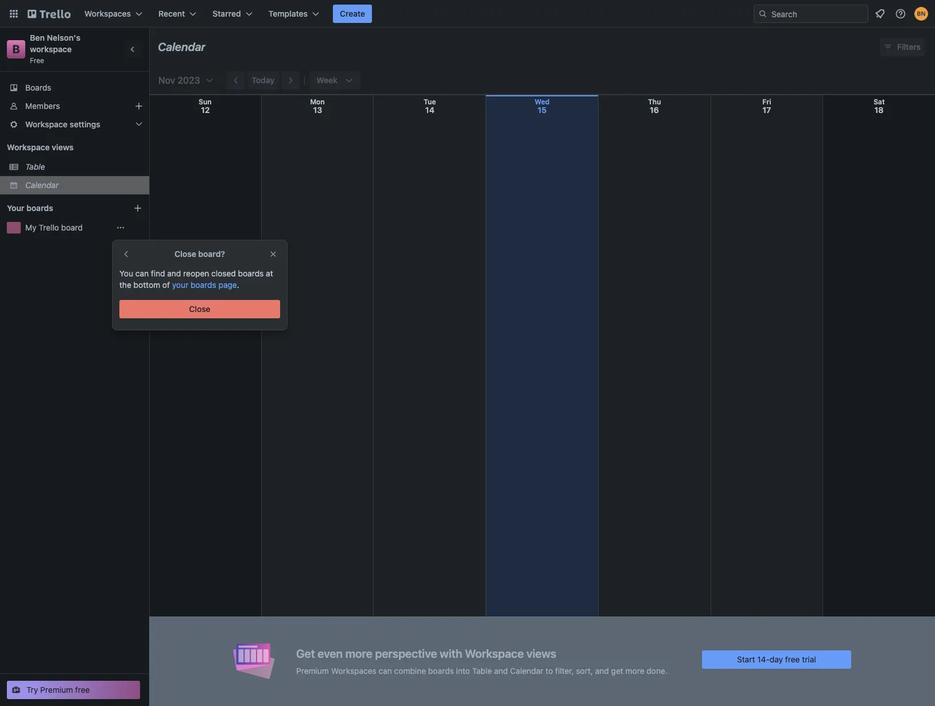 Task type: describe. For each thing, give the bounding box(es) containing it.
your boards
[[7, 203, 53, 213]]

your
[[172, 280, 188, 290]]

your boards page .
[[172, 280, 239, 290]]

table inside the get even more perspective with workspace views premium workspaces can combine boards into table and calendar to filter, sort, and get more done.
[[472, 666, 492, 676]]

12
[[201, 105, 210, 115]]

can inside the you can find and reopen closed boards at the bottom of
[[135, 269, 149, 278]]

done.
[[647, 666, 667, 676]]

fri
[[762, 98, 771, 106]]

workspaces button
[[77, 5, 149, 23]]

0 horizontal spatial views
[[52, 142, 74, 152]]

get
[[296, 647, 315, 660]]

workspaces inside dropdown button
[[84, 9, 131, 18]]

the
[[119, 280, 131, 290]]

workspace settings
[[25, 119, 100, 129]]

nov 2023 button
[[154, 71, 214, 90]]

boards link
[[0, 79, 149, 97]]

members
[[25, 101, 60, 111]]

page
[[218, 280, 237, 290]]

Search field
[[767, 5, 868, 22]]

of
[[162, 280, 170, 290]]

2 horizontal spatial and
[[595, 666, 609, 676]]

reopen
[[183, 269, 209, 278]]

search image
[[758, 9, 767, 18]]

premium inside the get even more perspective with workspace views premium workspaces can combine boards into table and calendar to filter, sort, and get more done.
[[296, 666, 329, 676]]

try
[[26, 685, 38, 695]]

start
[[737, 655, 755, 664]]

find
[[151, 269, 165, 278]]

15
[[538, 105, 547, 115]]

perspective
[[375, 647, 437, 660]]

start 14-day free trial link
[[702, 651, 851, 669]]

b link
[[7, 40, 25, 59]]

views inside the get even more perspective with workspace views premium workspaces can combine boards into table and calendar to filter, sort, and get more done.
[[526, 647, 556, 660]]

filters button
[[880, 38, 924, 56]]

close for close
[[189, 304, 210, 314]]

nelson's
[[47, 33, 80, 42]]

today
[[252, 75, 275, 85]]

my trello board
[[25, 223, 83, 232]]

1 horizontal spatial and
[[494, 666, 508, 676]]

14-
[[757, 655, 770, 664]]

workspace for workspace settings
[[25, 119, 68, 129]]

sort,
[[576, 666, 593, 676]]

17
[[762, 105, 771, 115]]

starred
[[213, 9, 241, 18]]

try premium free
[[26, 685, 90, 695]]

your boards with 1 items element
[[7, 201, 116, 215]]

settings
[[70, 119, 100, 129]]

1 vertical spatial calendar
[[25, 180, 59, 190]]

boards down reopen
[[191, 280, 216, 290]]

ben nelson's workspace link
[[30, 33, 83, 54]]

0 vertical spatial more
[[345, 647, 372, 660]]

premium inside button
[[40, 685, 73, 695]]

try premium free button
[[7, 681, 140, 700]]

templates button
[[262, 5, 326, 23]]

trial
[[802, 655, 816, 664]]

13
[[313, 105, 322, 115]]

workspace
[[30, 44, 72, 54]]

table inside table link
[[25, 162, 45, 172]]

get even more perspective with workspace views premium workspaces can combine boards into table and calendar to filter, sort, and get more done.
[[296, 647, 667, 676]]

workspace inside the get even more perspective with workspace views premium workspaces can combine boards into table and calendar to filter, sort, and get more done.
[[465, 647, 524, 660]]

sat
[[874, 98, 885, 106]]

boards inside the you can find and reopen closed boards at the bottom of
[[238, 269, 264, 278]]

my
[[25, 223, 36, 232]]

ben nelson (bennelson96) image
[[914, 7, 928, 21]]

board?
[[198, 249, 225, 259]]



Task type: vqa. For each thing, say whether or not it's contained in the screenshot.
Your Boards With 0 Items element
no



Task type: locate. For each thing, give the bounding box(es) containing it.
0 vertical spatial views
[[52, 142, 74, 152]]

bottom
[[134, 280, 160, 290]]

with
[[440, 647, 462, 660]]

1 horizontal spatial can
[[379, 666, 392, 676]]

workspace navigation collapse icon image
[[125, 41, 141, 57]]

recent button
[[152, 5, 203, 23]]

0 vertical spatial table
[[25, 162, 45, 172]]

members link
[[0, 97, 149, 115]]

1 horizontal spatial premium
[[296, 666, 329, 676]]

close up reopen
[[175, 249, 196, 259]]

my trello board link
[[25, 222, 110, 234]]

workspace for workspace views
[[7, 142, 50, 152]]

week button
[[310, 71, 360, 90]]

boards inside the get even more perspective with workspace views premium workspaces can combine boards into table and calendar to filter, sort, and get more done.
[[428, 666, 454, 676]]

ben
[[30, 33, 45, 42]]

2 vertical spatial calendar
[[510, 666, 543, 676]]

free right day
[[785, 655, 800, 664]]

more right get
[[625, 666, 644, 676]]

calendar down recent dropdown button
[[158, 40, 206, 53]]

0 horizontal spatial free
[[75, 685, 90, 695]]

return to previous screen image
[[122, 250, 131, 259]]

can up bottom
[[135, 269, 149, 278]]

week
[[316, 75, 337, 85]]

your boards page link
[[172, 280, 237, 290]]

0 notifications image
[[873, 7, 887, 21]]

get
[[611, 666, 623, 676]]

can left combine at left bottom
[[379, 666, 392, 676]]

thu
[[648, 98, 661, 106]]

tue
[[424, 98, 436, 106]]

1 vertical spatial table
[[472, 666, 492, 676]]

1 vertical spatial workspaces
[[331, 666, 376, 676]]

workspaces inside the get even more perspective with workspace views premium workspaces can combine boards into table and calendar to filter, sort, and get more done.
[[331, 666, 376, 676]]

.
[[237, 280, 239, 290]]

close inside button
[[189, 304, 210, 314]]

16
[[650, 105, 659, 115]]

1 vertical spatial more
[[625, 666, 644, 676]]

0 vertical spatial workspace
[[25, 119, 68, 129]]

1 vertical spatial views
[[526, 647, 556, 660]]

premium down get
[[296, 666, 329, 676]]

recent
[[158, 9, 185, 18]]

open information menu image
[[895, 8, 906, 20]]

b
[[12, 42, 20, 56]]

boards
[[25, 83, 51, 92]]

sun
[[199, 98, 212, 106]]

14
[[425, 105, 434, 115]]

start 14-day free trial
[[737, 655, 816, 664]]

1 horizontal spatial more
[[625, 666, 644, 676]]

boards down 'with'
[[428, 666, 454, 676]]

calendar up your boards
[[25, 180, 59, 190]]

free inside button
[[75, 685, 90, 695]]

2023
[[178, 75, 200, 86]]

workspaces
[[84, 9, 131, 18], [331, 666, 376, 676]]

to
[[545, 666, 553, 676]]

0 vertical spatial close
[[175, 249, 196, 259]]

boards
[[26, 203, 53, 213], [238, 269, 264, 278], [191, 280, 216, 290], [428, 666, 454, 676]]

calendar inside the get even more perspective with workspace views premium workspaces can combine boards into table and calendar to filter, sort, and get more done.
[[510, 666, 543, 676]]

into
[[456, 666, 470, 676]]

today button
[[247, 71, 279, 90]]

workspaces down even on the bottom
[[331, 666, 376, 676]]

board actions menu image
[[116, 223, 125, 232]]

0 vertical spatial workspaces
[[84, 9, 131, 18]]

templates
[[268, 9, 308, 18]]

primary element
[[0, 0, 935, 28]]

close popover image
[[269, 250, 278, 259]]

close
[[175, 249, 196, 259], [189, 304, 210, 314]]

free
[[30, 56, 44, 65]]

even
[[318, 647, 343, 660]]

1 vertical spatial premium
[[40, 685, 73, 695]]

premium
[[296, 666, 329, 676], [40, 685, 73, 695]]

0 horizontal spatial calendar
[[25, 180, 59, 190]]

0 vertical spatial can
[[135, 269, 149, 278]]

nov 2023
[[158, 75, 200, 86]]

workspace down workspace settings
[[7, 142, 50, 152]]

2 vertical spatial workspace
[[465, 647, 524, 660]]

workspace down members
[[25, 119, 68, 129]]

0 horizontal spatial workspaces
[[84, 9, 131, 18]]

and left get
[[595, 666, 609, 676]]

premium right try
[[40, 685, 73, 695]]

views down workspace settings
[[52, 142, 74, 152]]

more right even on the bottom
[[345, 647, 372, 660]]

workspace up the into
[[465, 647, 524, 660]]

18
[[874, 105, 884, 115]]

filter,
[[555, 666, 574, 676]]

free right try
[[75, 685, 90, 695]]

ben nelson's workspace free
[[30, 33, 83, 65]]

table link
[[25, 161, 142, 173]]

views
[[52, 142, 74, 152], [526, 647, 556, 660]]

calendar
[[158, 40, 206, 53], [25, 180, 59, 190], [510, 666, 543, 676]]

0 horizontal spatial can
[[135, 269, 149, 278]]

calendar left to
[[510, 666, 543, 676]]

create button
[[333, 5, 372, 23]]

workspace
[[25, 119, 68, 129], [7, 142, 50, 152], [465, 647, 524, 660]]

1 vertical spatial workspace
[[7, 142, 50, 152]]

boards up my
[[26, 203, 53, 213]]

0 vertical spatial calendar
[[158, 40, 206, 53]]

table
[[25, 162, 45, 172], [472, 666, 492, 676]]

workspaces up the 'workspace navigation collapse icon'
[[84, 9, 131, 18]]

close board?
[[175, 249, 225, 259]]

you can find and reopen closed boards at the bottom of
[[119, 269, 273, 290]]

day
[[770, 655, 783, 664]]

close for close board?
[[175, 249, 196, 259]]

create
[[340, 9, 365, 18]]

1 horizontal spatial calendar
[[158, 40, 206, 53]]

you
[[119, 269, 133, 278]]

table right the into
[[472, 666, 492, 676]]

workspace settings button
[[0, 115, 149, 134]]

more
[[345, 647, 372, 660], [625, 666, 644, 676]]

0 horizontal spatial more
[[345, 647, 372, 660]]

0 horizontal spatial and
[[167, 269, 181, 278]]

closed
[[211, 269, 236, 278]]

wed
[[535, 98, 550, 106]]

at
[[266, 269, 273, 278]]

0 vertical spatial premium
[[296, 666, 329, 676]]

starred button
[[206, 5, 259, 23]]

close button
[[119, 300, 280, 319]]

1 horizontal spatial views
[[526, 647, 556, 660]]

workspace views
[[7, 142, 74, 152]]

0 horizontal spatial premium
[[40, 685, 73, 695]]

and inside the you can find and reopen closed boards at the bottom of
[[167, 269, 181, 278]]

views up to
[[526, 647, 556, 660]]

and right the into
[[494, 666, 508, 676]]

1 vertical spatial free
[[75, 685, 90, 695]]

combine
[[394, 666, 426, 676]]

1 vertical spatial can
[[379, 666, 392, 676]]

1 vertical spatial close
[[189, 304, 210, 314]]

2 horizontal spatial calendar
[[510, 666, 543, 676]]

0 vertical spatial free
[[785, 655, 800, 664]]

and up "your"
[[167, 269, 181, 278]]

1 horizontal spatial workspaces
[[331, 666, 376, 676]]

mon
[[310, 98, 325, 106]]

table down 'workspace views'
[[25, 162, 45, 172]]

1 horizontal spatial table
[[472, 666, 492, 676]]

calendar link
[[25, 180, 142, 191]]

nov
[[158, 75, 175, 86]]

can inside the get even more perspective with workspace views premium workspaces can combine boards into table and calendar to filter, sort, and get more done.
[[379, 666, 392, 676]]

workspace inside dropdown button
[[25, 119, 68, 129]]

free
[[785, 655, 800, 664], [75, 685, 90, 695]]

0 horizontal spatial table
[[25, 162, 45, 172]]

and
[[167, 269, 181, 278], [494, 666, 508, 676], [595, 666, 609, 676]]

your
[[7, 203, 24, 213]]

board
[[61, 223, 83, 232]]

add board image
[[133, 204, 142, 213]]

1 horizontal spatial free
[[785, 655, 800, 664]]

filters
[[897, 42, 921, 52]]

close down 'your boards page' link
[[189, 304, 210, 314]]

Calendar text field
[[158, 36, 206, 58]]

boards up .
[[238, 269, 264, 278]]

trello
[[39, 223, 59, 232]]

back to home image
[[28, 5, 71, 23]]



